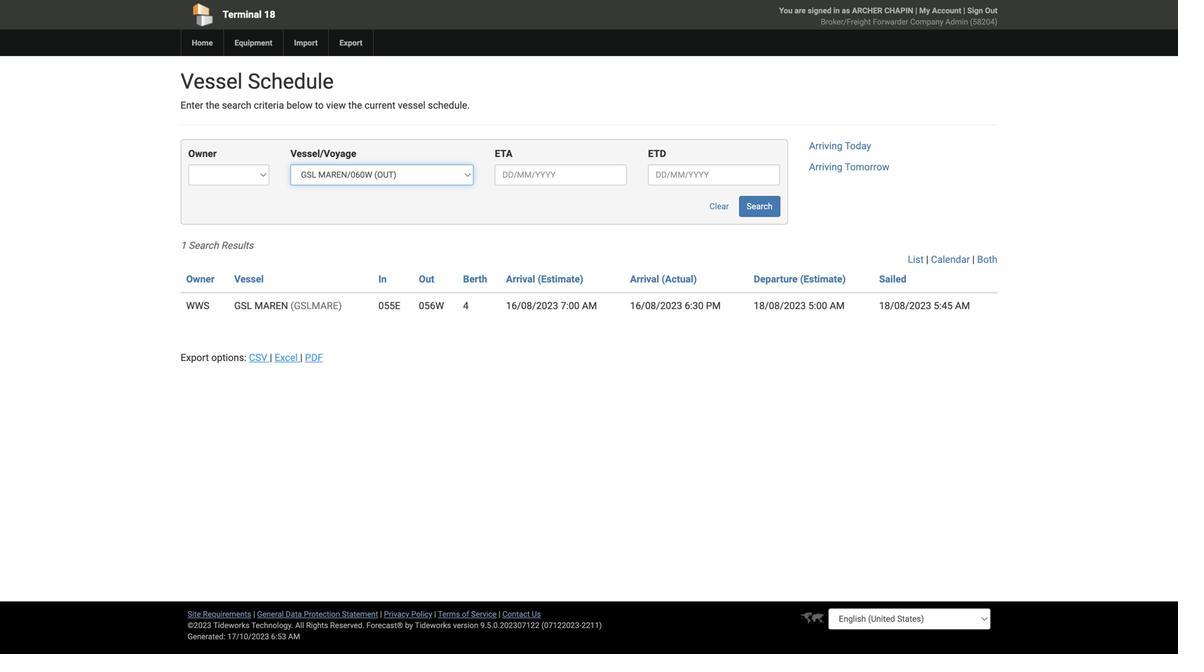 Task type: describe. For each thing, give the bounding box(es) containing it.
list
[[908, 254, 924, 265]]

2 the from the left
[[348, 100, 362, 111]]

arrival (actual) link
[[630, 274, 697, 285]]

gsl
[[234, 300, 252, 312]]

policy
[[411, 610, 433, 619]]

clear button
[[702, 196, 737, 217]]

5:00
[[809, 300, 828, 312]]

(58204)
[[971, 17, 998, 26]]

tomorrow
[[845, 161, 890, 173]]

1 vertical spatial owner
[[186, 274, 215, 285]]

all
[[295, 621, 304, 630]]

current
[[365, 100, 396, 111]]

account
[[933, 6, 962, 15]]

| left sign
[[964, 6, 966, 15]]

ETD text field
[[648, 164, 781, 186]]

owner link
[[186, 274, 215, 285]]

vessel/voyage
[[291, 148, 357, 160]]

16/08/2023 for 16/08/2023 6:30 pm
[[630, 300, 683, 312]]

in link
[[379, 274, 387, 285]]

requirements
[[203, 610, 251, 619]]

search inside '1 search results list | calendar | both'
[[189, 240, 219, 251]]

eta
[[495, 148, 513, 160]]

16/08/2023 for 16/08/2023 7:00 am
[[506, 300, 559, 312]]

18/08/2023 5:45 am
[[880, 300, 971, 312]]

terminal
[[223, 9, 262, 20]]

arrival (estimate) link
[[506, 274, 584, 285]]

tideworks
[[415, 621, 451, 630]]

| left my
[[916, 6, 918, 15]]

search button
[[739, 196, 781, 217]]

terminal 18 link
[[181, 0, 509, 29]]

by
[[405, 621, 413, 630]]

you
[[780, 6, 793, 15]]

departure
[[754, 274, 798, 285]]

csv
[[249, 352, 268, 364]]

out inside you are signed in as archer chapin | my account | sign out broker/freight forwarder company admin (58204)
[[986, 6, 998, 15]]

my account link
[[920, 6, 962, 15]]

are
[[795, 6, 806, 15]]

privacy policy link
[[384, 610, 433, 619]]

arriving today
[[810, 140, 872, 152]]

terms
[[438, 610, 460, 619]]

export options: csv | excel | pdf
[[181, 352, 323, 364]]

5:45
[[934, 300, 953, 312]]

arriving tomorrow link
[[810, 161, 890, 173]]

17/10/2023
[[227, 633, 269, 642]]

general data protection statement link
[[257, 610, 378, 619]]

rights
[[306, 621, 328, 630]]

(07122023-
[[542, 621, 582, 630]]

| left pdf link
[[300, 352, 303, 364]]

| right csv
[[270, 352, 272, 364]]

options:
[[211, 352, 247, 364]]

am for 18/08/2023 5:00 am
[[830, 300, 845, 312]]

1 the from the left
[[206, 100, 220, 111]]

4
[[463, 300, 469, 312]]

am for 18/08/2023 5:45 am
[[956, 300, 971, 312]]

am for 16/08/2023 7:00 am
[[582, 300, 597, 312]]

clear
[[710, 202, 729, 211]]

18/08/2023 5:00 am
[[754, 300, 845, 312]]

| left the general
[[253, 610, 255, 619]]

forwarder
[[873, 17, 909, 26]]

gsl maren (gslmare)
[[234, 300, 342, 312]]

9.5.0.202307122
[[481, 621, 540, 630]]

contact
[[503, 610, 530, 619]]

(actual)
[[662, 274, 697, 285]]

view
[[326, 100, 346, 111]]

18/08/2023 for 18/08/2023 5:00 am
[[754, 300, 806, 312]]

18/08/2023 for 18/08/2023 5:45 am
[[880, 300, 932, 312]]

arriving for arriving tomorrow
[[810, 161, 843, 173]]

protection
[[304, 610, 340, 619]]

1 vertical spatial out
[[419, 274, 435, 285]]

search
[[222, 100, 251, 111]]

vessel schedule enter the search criteria below to view the current vessel schedule.
[[181, 69, 470, 111]]

2211)
[[582, 621, 602, 630]]

import
[[294, 38, 318, 47]]

pdf link
[[305, 352, 323, 364]]

export link
[[328, 29, 373, 56]]

©2023 tideworks
[[188, 621, 250, 630]]

pm
[[706, 300, 721, 312]]

sign
[[968, 6, 984, 15]]

export for export
[[340, 38, 363, 47]]

arrival (actual)
[[630, 274, 697, 285]]

of
[[462, 610, 469, 619]]

055e
[[379, 300, 401, 312]]

(estimate) for arrival (estimate)
[[538, 274, 584, 285]]

list link
[[908, 254, 924, 265]]

16/08/2023 7:00 am
[[506, 300, 597, 312]]

schedule.
[[428, 100, 470, 111]]

below
[[287, 100, 313, 111]]

data
[[286, 610, 302, 619]]

vessel link
[[234, 274, 264, 285]]

home link
[[181, 29, 223, 56]]

criteria
[[254, 100, 284, 111]]



Task type: vqa. For each thing, say whether or not it's contained in the screenshot.
THE NOTES text field
no



Task type: locate. For each thing, give the bounding box(es) containing it.
admin
[[946, 17, 969, 26]]

arriving for arriving today
[[810, 140, 843, 152]]

archer
[[852, 6, 883, 15]]

1 18/08/2023 from the left
[[754, 300, 806, 312]]

generated:
[[188, 633, 226, 642]]

1 arriving from the top
[[810, 140, 843, 152]]

0 vertical spatial vessel
[[181, 69, 243, 94]]

export for export options: csv | excel | pdf
[[181, 352, 209, 364]]

arriving today link
[[810, 140, 872, 152]]

contact us link
[[503, 610, 541, 619]]

0 vertical spatial owner
[[188, 148, 217, 160]]

| up "forecast®"
[[380, 610, 382, 619]]

0 vertical spatial export
[[340, 38, 363, 47]]

vessel for vessel schedule enter the search criteria below to view the current vessel schedule.
[[181, 69, 243, 94]]

general
[[257, 610, 284, 619]]

18/08/2023
[[754, 300, 806, 312], [880, 300, 932, 312]]

0 horizontal spatial 18/08/2023
[[754, 300, 806, 312]]

|
[[916, 6, 918, 15], [964, 6, 966, 15], [927, 254, 929, 265], [973, 254, 975, 265], [270, 352, 272, 364], [300, 352, 303, 364], [253, 610, 255, 619], [380, 610, 382, 619], [434, 610, 436, 619], [499, 610, 501, 619]]

6:53
[[271, 633, 286, 642]]

am
[[582, 300, 597, 312], [830, 300, 845, 312], [956, 300, 971, 312], [288, 633, 300, 642]]

terms of service link
[[438, 610, 497, 619]]

(estimate) for departure (estimate)
[[801, 274, 846, 285]]

arriving up arriving tomorrow
[[810, 140, 843, 152]]

0 vertical spatial out
[[986, 6, 998, 15]]

out up '056w'
[[419, 274, 435, 285]]

berth
[[463, 274, 488, 285]]

arrival for arrival (actual)
[[630, 274, 660, 285]]

vessel up gsl
[[234, 274, 264, 285]]

today
[[845, 140, 872, 152]]

out up (58204)
[[986, 6, 998, 15]]

0 horizontal spatial search
[[189, 240, 219, 251]]

| up tideworks
[[434, 610, 436, 619]]

the right enter
[[206, 100, 220, 111]]

technology.
[[252, 621, 293, 630]]

out link
[[419, 274, 435, 285]]

schedule
[[248, 69, 334, 94]]

export down terminal 18 link
[[340, 38, 363, 47]]

1 arrival from the left
[[506, 274, 535, 285]]

(estimate) up 5:00
[[801, 274, 846, 285]]

both link
[[978, 254, 998, 265]]

sailed link
[[880, 274, 907, 285]]

16/08/2023
[[506, 300, 559, 312], [630, 300, 683, 312]]

1 vertical spatial search
[[189, 240, 219, 251]]

0 vertical spatial arriving
[[810, 140, 843, 152]]

both
[[978, 254, 998, 265]]

csv link
[[249, 352, 270, 364]]

056w
[[419, 300, 444, 312]]

vessel for vessel
[[234, 274, 264, 285]]

in
[[834, 6, 840, 15]]

reserved.
[[330, 621, 365, 630]]

0 horizontal spatial the
[[206, 100, 220, 111]]

vessel up enter
[[181, 69, 243, 94]]

chapin
[[885, 6, 914, 15]]

departure (estimate) link
[[754, 274, 846, 285]]

calendar link
[[932, 254, 970, 265]]

arrival up 16/08/2023 7:00 am
[[506, 274, 535, 285]]

18/08/2023 down departure
[[754, 300, 806, 312]]

version
[[453, 621, 479, 630]]

berth link
[[463, 274, 488, 285]]

1 horizontal spatial 18/08/2023
[[880, 300, 932, 312]]

18
[[264, 9, 276, 20]]

search
[[747, 202, 773, 211], [189, 240, 219, 251]]

2 arriving from the top
[[810, 161, 843, 173]]

out
[[986, 6, 998, 15], [419, 274, 435, 285]]

search inside button
[[747, 202, 773, 211]]

owner up wws
[[186, 274, 215, 285]]

am inside site requirements | general data protection statement | privacy policy | terms of service | contact us ©2023 tideworks technology. all rights reserved. forecast® by tideworks version 9.5.0.202307122 (07122023-2211) generated: 17/10/2023 6:53 am
[[288, 633, 300, 642]]

16/08/2023 down arrival (actual)
[[630, 300, 683, 312]]

departure (estimate)
[[754, 274, 846, 285]]

service
[[471, 610, 497, 619]]

1
[[181, 240, 186, 251]]

2 arrival from the left
[[630, 274, 660, 285]]

0 horizontal spatial arrival
[[506, 274, 535, 285]]

am right 5:45
[[956, 300, 971, 312]]

1 search results list | calendar | both
[[181, 240, 998, 265]]

arriving
[[810, 140, 843, 152], [810, 161, 843, 173]]

1 (estimate) from the left
[[538, 274, 584, 285]]

(estimate) up 16/08/2023 7:00 am
[[538, 274, 584, 285]]

2 16/08/2023 from the left
[[630, 300, 683, 312]]

6:30
[[685, 300, 704, 312]]

| left 'both'
[[973, 254, 975, 265]]

search right clear
[[747, 202, 773, 211]]

1 horizontal spatial 16/08/2023
[[630, 300, 683, 312]]

enter
[[181, 100, 203, 111]]

0 horizontal spatial out
[[419, 274, 435, 285]]

0 horizontal spatial (estimate)
[[538, 274, 584, 285]]

arriving down arriving today
[[810, 161, 843, 173]]

equipment
[[235, 38, 272, 47]]

etd
[[648, 148, 667, 160]]

site
[[188, 610, 201, 619]]

terminal 18
[[223, 9, 276, 20]]

18/08/2023 down sailed link
[[880, 300, 932, 312]]

(estimate)
[[538, 274, 584, 285], [801, 274, 846, 285]]

0 horizontal spatial export
[[181, 352, 209, 364]]

0 horizontal spatial 16/08/2023
[[506, 300, 559, 312]]

1 horizontal spatial export
[[340, 38, 363, 47]]

wws
[[186, 300, 210, 312]]

1 horizontal spatial the
[[348, 100, 362, 111]]

vessel
[[181, 69, 243, 94], [234, 274, 264, 285]]

1 horizontal spatial out
[[986, 6, 998, 15]]

2 (estimate) from the left
[[801, 274, 846, 285]]

1 vertical spatial export
[[181, 352, 209, 364]]

arrival (estimate)
[[506, 274, 584, 285]]

1 vertical spatial vessel
[[234, 274, 264, 285]]

1 horizontal spatial arrival
[[630, 274, 660, 285]]

| right list
[[927, 254, 929, 265]]

arrival left (actual)
[[630, 274, 660, 285]]

in
[[379, 274, 387, 285]]

export left options:
[[181, 352, 209, 364]]

ETA text field
[[495, 164, 627, 186]]

am right the 7:00
[[582, 300, 597, 312]]

sign out link
[[968, 6, 998, 15]]

results
[[221, 240, 254, 251]]

search right 1
[[189, 240, 219, 251]]

calendar
[[932, 254, 970, 265]]

my
[[920, 6, 931, 15]]

am down the all
[[288, 633, 300, 642]]

company
[[911, 17, 944, 26]]

the right view
[[348, 100, 362, 111]]

us
[[532, 610, 541, 619]]

pdf
[[305, 352, 323, 364]]

(gslmare)
[[291, 300, 342, 312]]

1 horizontal spatial (estimate)
[[801, 274, 846, 285]]

excel link
[[275, 352, 300, 364]]

1 vertical spatial arriving
[[810, 161, 843, 173]]

| up 9.5.0.202307122
[[499, 610, 501, 619]]

excel
[[275, 352, 298, 364]]

site requirements | general data protection statement | privacy policy | terms of service | contact us ©2023 tideworks technology. all rights reserved. forecast® by tideworks version 9.5.0.202307122 (07122023-2211) generated: 17/10/2023 6:53 am
[[188, 610, 602, 642]]

signed
[[808, 6, 832, 15]]

2 18/08/2023 from the left
[[880, 300, 932, 312]]

vessel inside vessel schedule enter the search criteria below to view the current vessel schedule.
[[181, 69, 243, 94]]

16/08/2023 down arrival (estimate)
[[506, 300, 559, 312]]

arrival for arrival (estimate)
[[506, 274, 535, 285]]

am right 5:00
[[830, 300, 845, 312]]

1 16/08/2023 from the left
[[506, 300, 559, 312]]

home
[[192, 38, 213, 47]]

owner down enter
[[188, 148, 217, 160]]

1 horizontal spatial search
[[747, 202, 773, 211]]

you are signed in as archer chapin | my account | sign out broker/freight forwarder company admin (58204)
[[780, 6, 998, 26]]

maren
[[255, 300, 288, 312]]

as
[[842, 6, 851, 15]]

0 vertical spatial search
[[747, 202, 773, 211]]

to
[[315, 100, 324, 111]]



